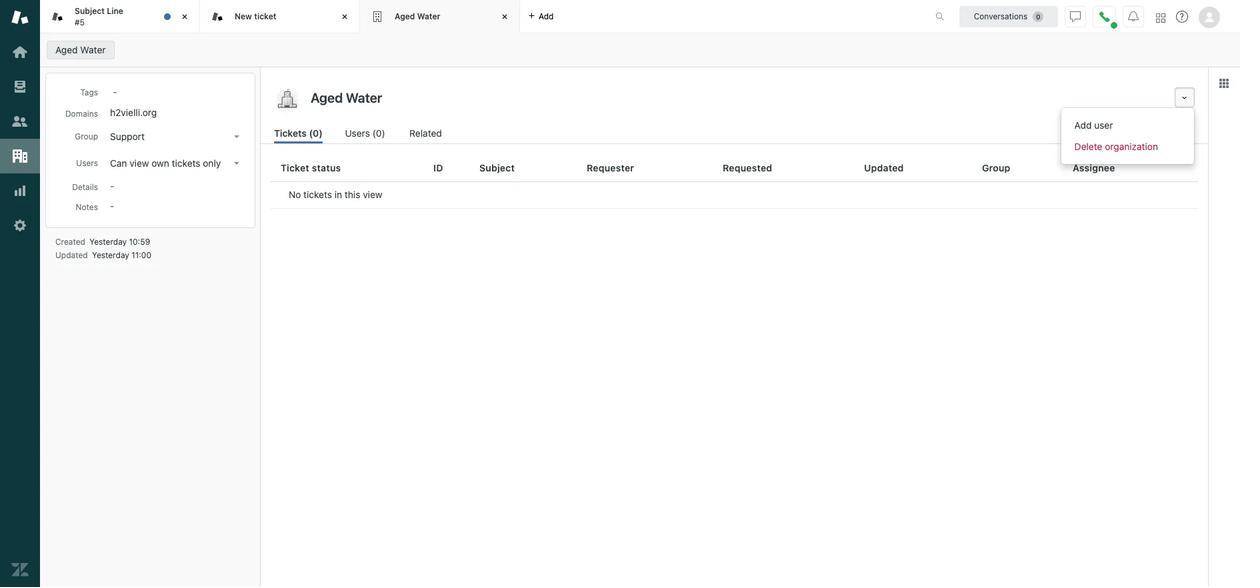 Task type: vqa. For each thing, say whether or not it's contained in the screenshot.
Water to the bottom
yes



Task type: describe. For each thing, give the bounding box(es) containing it.
(0) for users (0)
[[373, 127, 385, 139]]

subject for subject
[[480, 162, 515, 173]]

id
[[434, 162, 443, 173]]

arrow down image
[[234, 135, 239, 138]]

can view own tickets only button
[[106, 154, 245, 173]]

details
[[72, 182, 98, 192]]

#5
[[75, 17, 85, 27]]

apps image
[[1219, 78, 1230, 89]]

tickets (0)
[[274, 127, 323, 139]]

10:59
[[129, 237, 150, 247]]

status
[[312, 162, 341, 173]]

aged water link
[[47, 41, 114, 59]]

view inside button
[[130, 157, 149, 169]]

button displays agent's chat status as invisible. image
[[1071, 11, 1081, 22]]

subject for subject line #5
[[75, 6, 105, 16]]

get help image
[[1177, 11, 1189, 23]]

delete organization
[[1075, 141, 1159, 152]]

related
[[410, 127, 442, 139]]

aged water inside tab
[[395, 11, 441, 21]]

new ticket tab
[[200, 0, 360, 33]]

new ticket
[[235, 11, 277, 21]]

ticket
[[254, 11, 277, 21]]

secondary element
[[40, 37, 1241, 63]]

close image inside aged water tab
[[498, 10, 512, 23]]

updated inside created yesterday 10:59 updated yesterday 11:00
[[55, 250, 88, 260]]

organizations image
[[11, 147, 29, 165]]

created
[[55, 237, 85, 247]]

water inside tab
[[417, 11, 441, 21]]

related link
[[410, 126, 444, 143]]

support
[[110, 131, 145, 142]]

h2vielli.org
[[110, 107, 157, 118]]

reporting image
[[11, 182, 29, 199]]

tabs tab list
[[40, 0, 922, 33]]

add
[[539, 11, 554, 21]]

grid containing ticket status
[[261, 155, 1209, 587]]

users for users (0)
[[345, 127, 370, 139]]

notes
[[76, 202, 98, 212]]

aged water inside 'link'
[[55, 44, 106, 55]]

no tickets in this view
[[289, 189, 383, 200]]

aged inside tab
[[395, 11, 415, 21]]

users (0) link
[[345, 126, 387, 143]]

get started image
[[11, 43, 29, 61]]

domains
[[65, 109, 98, 119]]

created yesterday 10:59 updated yesterday 11:00
[[55, 237, 151, 260]]

add
[[1075, 119, 1092, 131]]

in
[[335, 189, 342, 200]]

conversations
[[974, 11, 1028, 21]]

tickets
[[274, 127, 307, 139]]

add user link
[[1062, 115, 1195, 136]]

zendesk image
[[11, 561, 29, 578]]

can
[[110, 157, 127, 169]]

- field
[[107, 84, 245, 99]]

views image
[[11, 78, 29, 95]]

line
[[107, 6, 123, 16]]

requester
[[587, 162, 635, 173]]

tab containing subject line
[[40, 0, 200, 33]]

aged inside 'link'
[[55, 44, 78, 55]]



Task type: locate. For each thing, give the bounding box(es) containing it.
support button
[[106, 127, 245, 146]]

1 vertical spatial yesterday
[[92, 250, 129, 260]]

subject inside grid
[[480, 162, 515, 173]]

group
[[75, 131, 98, 141], [983, 162, 1011, 173]]

0 vertical spatial group
[[75, 131, 98, 141]]

grid
[[261, 155, 1209, 587]]

users up details on the left of the page
[[76, 158, 98, 168]]

0 horizontal spatial aged
[[55, 44, 78, 55]]

0 vertical spatial users
[[345, 127, 370, 139]]

(0)
[[309, 127, 323, 139], [373, 127, 385, 139]]

users
[[345, 127, 370, 139], [76, 158, 98, 168]]

user
[[1095, 119, 1114, 131]]

1 horizontal spatial aged
[[395, 11, 415, 21]]

0 vertical spatial updated
[[864, 162, 904, 173]]

aged water
[[395, 11, 441, 21], [55, 44, 106, 55]]

arrow down image
[[234, 162, 239, 165]]

subject right the id
[[480, 162, 515, 173]]

1 vertical spatial tickets
[[304, 189, 332, 200]]

tickets right own
[[172, 157, 200, 169]]

1 vertical spatial users
[[76, 158, 98, 168]]

0 horizontal spatial updated
[[55, 250, 88, 260]]

1 horizontal spatial (0)
[[373, 127, 385, 139]]

new
[[235, 11, 252, 21]]

close image
[[178, 10, 191, 23], [498, 10, 512, 23]]

requested
[[723, 162, 773, 173]]

aged right close icon
[[395, 11, 415, 21]]

users right tickets (0) at the top left of page
[[345, 127, 370, 139]]

view
[[130, 157, 149, 169], [363, 189, 383, 200]]

1 horizontal spatial users
[[345, 127, 370, 139]]

0 vertical spatial aged
[[395, 11, 415, 21]]

water inside 'link'
[[80, 44, 106, 55]]

0 horizontal spatial (0)
[[309, 127, 323, 139]]

1 (0) from the left
[[309, 127, 323, 139]]

tickets
[[172, 157, 200, 169], [304, 189, 332, 200]]

subject
[[75, 6, 105, 16], [480, 162, 515, 173]]

tickets left in
[[304, 189, 332, 200]]

admin image
[[11, 217, 29, 234]]

updated
[[864, 162, 904, 173], [55, 250, 88, 260]]

close image left add dropdown button
[[498, 10, 512, 23]]

2 close image from the left
[[498, 10, 512, 23]]

1 vertical spatial group
[[983, 162, 1011, 173]]

0 horizontal spatial water
[[80, 44, 106, 55]]

1 vertical spatial view
[[363, 189, 383, 200]]

aged water tab
[[360, 0, 520, 33]]

tickets inside button
[[172, 157, 200, 169]]

1 vertical spatial aged
[[55, 44, 78, 55]]

view right can
[[130, 157, 149, 169]]

1 vertical spatial water
[[80, 44, 106, 55]]

subject up #5
[[75, 6, 105, 16]]

0 horizontal spatial close image
[[178, 10, 191, 23]]

delete organization link
[[1062, 136, 1195, 157]]

1 horizontal spatial view
[[363, 189, 383, 200]]

1 horizontal spatial close image
[[498, 10, 512, 23]]

1 horizontal spatial group
[[983, 162, 1011, 173]]

zendesk products image
[[1157, 13, 1166, 22]]

close image
[[338, 10, 352, 23]]

ticket status
[[281, 162, 341, 173]]

close image left the "new" at top
[[178, 10, 191, 23]]

can view own tickets only
[[110, 157, 221, 169]]

tab
[[40, 0, 200, 33]]

delete
[[1075, 141, 1103, 152]]

assignee
[[1073, 162, 1116, 173]]

None text field
[[307, 87, 1170, 107]]

1 horizontal spatial updated
[[864, 162, 904, 173]]

add button
[[520, 0, 562, 33]]

0 vertical spatial view
[[130, 157, 149, 169]]

1 close image from the left
[[178, 10, 191, 23]]

water
[[417, 11, 441, 21], [80, 44, 106, 55]]

2 (0) from the left
[[373, 127, 385, 139]]

users (0)
[[345, 127, 385, 139]]

0 horizontal spatial subject
[[75, 6, 105, 16]]

no
[[289, 189, 301, 200]]

this
[[345, 189, 360, 200]]

subject line #5
[[75, 6, 123, 27]]

conversations button
[[960, 6, 1059, 27]]

1 horizontal spatial subject
[[480, 162, 515, 173]]

(0) for tickets (0)
[[309, 127, 323, 139]]

1 vertical spatial subject
[[480, 162, 515, 173]]

zendesk support image
[[11, 9, 29, 26]]

0 horizontal spatial users
[[76, 158, 98, 168]]

0 horizontal spatial view
[[130, 157, 149, 169]]

subject inside subject line #5
[[75, 6, 105, 16]]

1 horizontal spatial aged water
[[395, 11, 441, 21]]

0 vertical spatial subject
[[75, 6, 105, 16]]

(0) right the tickets
[[309, 127, 323, 139]]

view right this
[[363, 189, 383, 200]]

customers image
[[11, 113, 29, 130]]

(0) left 'related'
[[373, 127, 385, 139]]

yesterday left 11:00
[[92, 250, 129, 260]]

0 vertical spatial aged water
[[395, 11, 441, 21]]

icon_org image
[[274, 87, 301, 114]]

organization
[[1105, 141, 1159, 152]]

only
[[203, 157, 221, 169]]

0 vertical spatial yesterday
[[90, 237, 127, 247]]

1 vertical spatial updated
[[55, 250, 88, 260]]

add user
[[1075, 119, 1114, 131]]

0 vertical spatial tickets
[[172, 157, 200, 169]]

1 vertical spatial aged water
[[55, 44, 106, 55]]

tickets (0) link
[[274, 126, 323, 143]]

ticket
[[281, 162, 309, 173]]

0 horizontal spatial tickets
[[172, 157, 200, 169]]

main element
[[0, 0, 40, 587]]

0 horizontal spatial group
[[75, 131, 98, 141]]

yesterday left 10:59
[[90, 237, 127, 247]]

tags
[[80, 87, 98, 97]]

notifications image
[[1129, 11, 1139, 22]]

0 vertical spatial water
[[417, 11, 441, 21]]

1 horizontal spatial tickets
[[304, 189, 332, 200]]

11:00
[[132, 250, 151, 260]]

aged
[[395, 11, 415, 21], [55, 44, 78, 55]]

aged down #5
[[55, 44, 78, 55]]

1 horizontal spatial water
[[417, 11, 441, 21]]

users for users
[[76, 158, 98, 168]]

close image inside tab
[[178, 10, 191, 23]]

0 horizontal spatial aged water
[[55, 44, 106, 55]]

own
[[152, 157, 169, 169]]

yesterday
[[90, 237, 127, 247], [92, 250, 129, 260]]



